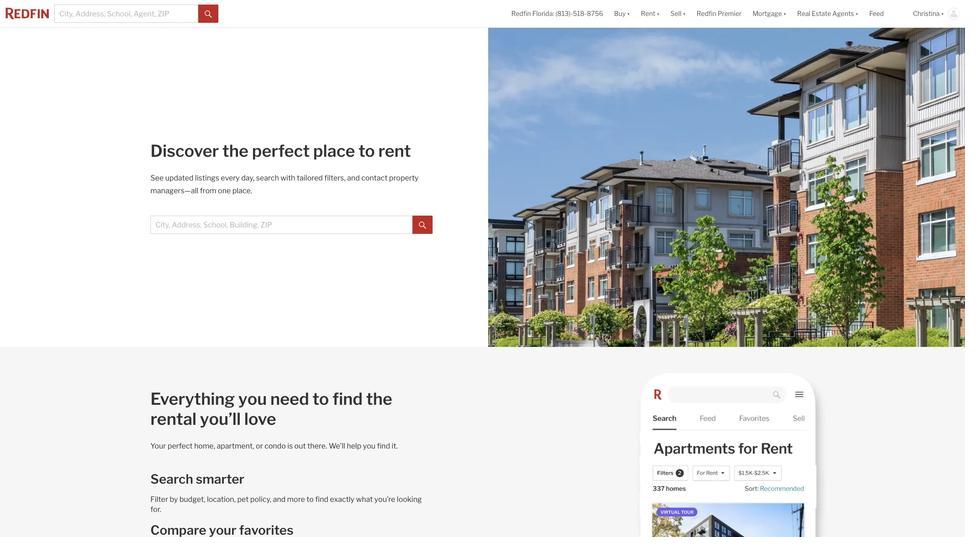 Task type: vqa. For each thing, say whether or not it's contained in the screenshot.
by
yes



Task type: locate. For each thing, give the bounding box(es) containing it.
exactly
[[330, 495, 355, 504]]

0 vertical spatial perfect
[[252, 141, 310, 161]]

2 ▾ from the left
[[657, 10, 660, 18]]

▾ right buy
[[628, 10, 631, 18]]

1 horizontal spatial redfin
[[697, 10, 717, 18]]

place
[[313, 141, 355, 161]]

▾ right mortgage
[[784, 10, 787, 18]]

0 vertical spatial the
[[223, 141, 249, 161]]

0 vertical spatial and
[[347, 174, 360, 182]]

▾ right rent
[[657, 10, 660, 18]]

place.
[[233, 187, 252, 195]]

mortgage ▾ button
[[748, 0, 792, 27]]

sell
[[671, 10, 682, 18]]

for.
[[151, 506, 161, 514]]

rent ▾
[[642, 10, 660, 18]]

listings
[[195, 174, 219, 182]]

▾ inside rent ▾ dropdown button
[[657, 10, 660, 18]]

2 vertical spatial to
[[307, 495, 314, 504]]

▾
[[628, 10, 631, 18], [657, 10, 660, 18], [683, 10, 686, 18], [784, 10, 787, 18], [856, 10, 859, 18], [942, 10, 945, 18]]

out
[[295, 442, 306, 451]]

looking
[[397, 495, 422, 504]]

everything
[[151, 389, 235, 409]]

1 vertical spatial find
[[377, 442, 390, 451]]

love
[[244, 409, 276, 429]]

518-
[[573, 10, 587, 18]]

redfin
[[512, 10, 531, 18], [697, 10, 717, 18]]

to right more
[[307, 495, 314, 504]]

0 vertical spatial find
[[333, 389, 363, 409]]

and left more
[[273, 495, 286, 504]]

home,
[[194, 442, 215, 451]]

1 vertical spatial and
[[273, 495, 286, 504]]

0 horizontal spatial find
[[316, 495, 329, 504]]

real estate agents ▾ link
[[798, 0, 859, 27]]

▾ for sell ▾
[[683, 10, 686, 18]]

buy ▾
[[615, 10, 631, 18]]

search smarter
[[151, 472, 245, 487]]

redfin premier button
[[692, 0, 748, 27]]

2 horizontal spatial find
[[377, 442, 390, 451]]

1 horizontal spatial perfect
[[252, 141, 310, 161]]

feed button
[[865, 0, 908, 27]]

0 horizontal spatial and
[[273, 495, 286, 504]]

from
[[200, 187, 217, 195]]

discover the perfect place to rent
[[151, 141, 411, 161]]

mortgage ▾
[[753, 10, 787, 18]]

find inside filter by budget, location, pet policy, and more to find exactly what you're looking for.
[[316, 495, 329, 504]]

redfin florida: (813)-518-8756
[[512, 10, 604, 18]]

contact
[[362, 174, 388, 182]]

1 vertical spatial the
[[366, 389, 393, 409]]

▾ for rent ▾
[[657, 10, 660, 18]]

1 horizontal spatial and
[[347, 174, 360, 182]]

buy ▾ button
[[609, 0, 636, 27]]

1 horizontal spatial you
[[363, 442, 376, 451]]

▾ inside buy ▾ dropdown button
[[628, 10, 631, 18]]

agents
[[833, 10, 855, 18]]

florida:
[[533, 10, 555, 18]]

perfect up the with
[[252, 141, 310, 161]]

perfect right "your"
[[168, 442, 193, 451]]

0 horizontal spatial you
[[238, 389, 267, 409]]

▾ right sell
[[683, 10, 686, 18]]

redfin left florida:
[[512, 10, 531, 18]]

0 horizontal spatial redfin
[[512, 10, 531, 18]]

▾ inside mortgage ▾ dropdown button
[[784, 10, 787, 18]]

to left rent
[[359, 141, 375, 161]]

redfin inside the 'redfin premier' button
[[697, 10, 717, 18]]

to
[[359, 141, 375, 161], [313, 389, 329, 409], [307, 495, 314, 504]]

2 vertical spatial find
[[316, 495, 329, 504]]

5 ▾ from the left
[[856, 10, 859, 18]]

0 horizontal spatial the
[[223, 141, 249, 161]]

see
[[151, 174, 164, 182]]

you
[[238, 389, 267, 409], [363, 442, 376, 451]]

▾ inside sell ▾ dropdown button
[[683, 10, 686, 18]]

to right need on the bottom left of the page
[[313, 389, 329, 409]]

1 horizontal spatial the
[[366, 389, 393, 409]]

you left need on the bottom left of the page
[[238, 389, 267, 409]]

discover
[[151, 141, 219, 161]]

and right the filters,
[[347, 174, 360, 182]]

the
[[223, 141, 249, 161], [366, 389, 393, 409]]

help
[[347, 442, 362, 451]]

3 ▾ from the left
[[683, 10, 686, 18]]

property
[[389, 174, 419, 182]]

▾ inside "real estate agents ▾" link
[[856, 10, 859, 18]]

mortgage
[[753, 10, 783, 18]]

image of phone on redfin app searching for apartments for rent image
[[489, 347, 966, 537]]

1 redfin from the left
[[512, 10, 531, 18]]

0 horizontal spatial perfect
[[168, 442, 193, 451]]

▾ right agents
[[856, 10, 859, 18]]

1 ▾ from the left
[[628, 10, 631, 18]]

rent
[[379, 141, 411, 161]]

real estate agents ▾ button
[[792, 0, 865, 27]]

and
[[347, 174, 360, 182], [273, 495, 286, 504]]

find
[[333, 389, 363, 409], [377, 442, 390, 451], [316, 495, 329, 504]]

City, Address, School, Agent, ZIP search field
[[54, 5, 198, 23]]

2 redfin from the left
[[697, 10, 717, 18]]

1 horizontal spatial find
[[333, 389, 363, 409]]

the inside everything you need to find the rental you'll love
[[366, 389, 393, 409]]

you right help on the bottom
[[363, 442, 376, 451]]

by
[[170, 495, 178, 504]]

1 vertical spatial to
[[313, 389, 329, 409]]

need
[[271, 389, 309, 409]]

with
[[281, 174, 295, 182]]

christina
[[914, 10, 941, 18]]

6 ▾ from the left
[[942, 10, 945, 18]]

4 ▾ from the left
[[784, 10, 787, 18]]

redfin for redfin premier
[[697, 10, 717, 18]]

redfin left premier
[[697, 10, 717, 18]]

day,
[[241, 174, 255, 182]]

City, Address, School, Building, ZIP search field
[[151, 216, 413, 234]]

to inside everything you need to find the rental you'll love
[[313, 389, 329, 409]]

0 vertical spatial you
[[238, 389, 267, 409]]

perfect
[[252, 141, 310, 161], [168, 442, 193, 451]]

your perfect home, apartment, or condo is out there. we'll help you find it.
[[151, 442, 398, 451]]

▾ right christina
[[942, 10, 945, 18]]

more
[[287, 495, 305, 504]]



Task type: describe. For each thing, give the bounding box(es) containing it.
1 vertical spatial perfect
[[168, 442, 193, 451]]

managers—all
[[151, 187, 199, 195]]

filters,
[[325, 174, 346, 182]]

estate
[[812, 10, 832, 18]]

search
[[151, 472, 193, 487]]

filter by budget, location, pet policy, and more to find exactly what you're looking for.
[[151, 495, 422, 514]]

search
[[256, 174, 279, 182]]

pet
[[237, 495, 249, 504]]

(813)-
[[556, 10, 573, 18]]

see updated listings every day, search with tailored filters, and contact property managers—all from one place.
[[151, 174, 419, 195]]

submit search image
[[419, 222, 426, 229]]

sell ▾ button
[[666, 0, 692, 27]]

condo
[[265, 442, 286, 451]]

▾ for buy ▾
[[628, 10, 631, 18]]

▾ for mortgage ▾
[[784, 10, 787, 18]]

mortgage ▾ button
[[753, 0, 787, 27]]

apartment,
[[217, 442, 254, 451]]

sell ▾ button
[[671, 0, 686, 27]]

smarter
[[196, 472, 245, 487]]

premier
[[718, 10, 742, 18]]

feed
[[870, 10, 885, 18]]

rent
[[642, 10, 656, 18]]

budget,
[[180, 495, 206, 504]]

real estate agents ▾
[[798, 10, 859, 18]]

every
[[221, 174, 240, 182]]

find inside everything you need to find the rental you'll love
[[333, 389, 363, 409]]

8756
[[587, 10, 604, 18]]

christina ▾
[[914, 10, 945, 18]]

you're
[[375, 495, 396, 504]]

policy,
[[250, 495, 272, 504]]

submit search image
[[205, 10, 212, 18]]

or
[[256, 442, 263, 451]]

it.
[[392, 442, 398, 451]]

to inside filter by budget, location, pet policy, and more to find exactly what you're looking for.
[[307, 495, 314, 504]]

and inside see updated listings every day, search with tailored filters, and contact property managers—all from one place.
[[347, 174, 360, 182]]

there.
[[308, 442, 327, 451]]

redfin for redfin florida: (813)-518-8756
[[512, 10, 531, 18]]

and inside filter by budget, location, pet policy, and more to find exactly what you're looking for.
[[273, 495, 286, 504]]

location,
[[207, 495, 236, 504]]

real
[[798, 10, 811, 18]]

buy
[[615, 10, 626, 18]]

one
[[218, 187, 231, 195]]

is
[[288, 442, 293, 451]]

redfin premier
[[697, 10, 742, 18]]

rent ▾ button
[[636, 0, 666, 27]]

we'll
[[329, 442, 346, 451]]

tailored
[[297, 174, 323, 182]]

filter
[[151, 495, 168, 504]]

▾ for christina ▾
[[942, 10, 945, 18]]

0 vertical spatial to
[[359, 141, 375, 161]]

you inside everything you need to find the rental you'll love
[[238, 389, 267, 409]]

rental
[[151, 409, 197, 429]]

rent ▾ button
[[642, 0, 660, 27]]

sell ▾
[[671, 10, 686, 18]]

everything you need to find the rental you'll love
[[151, 389, 393, 429]]

buy ▾ button
[[615, 0, 631, 27]]

1 vertical spatial you
[[363, 442, 376, 451]]

you'll
[[200, 409, 241, 429]]

what
[[356, 495, 373, 504]]

your
[[151, 442, 166, 451]]

an apartment complex on a bright sunny day image
[[489, 28, 966, 347]]

updated
[[165, 174, 194, 182]]



